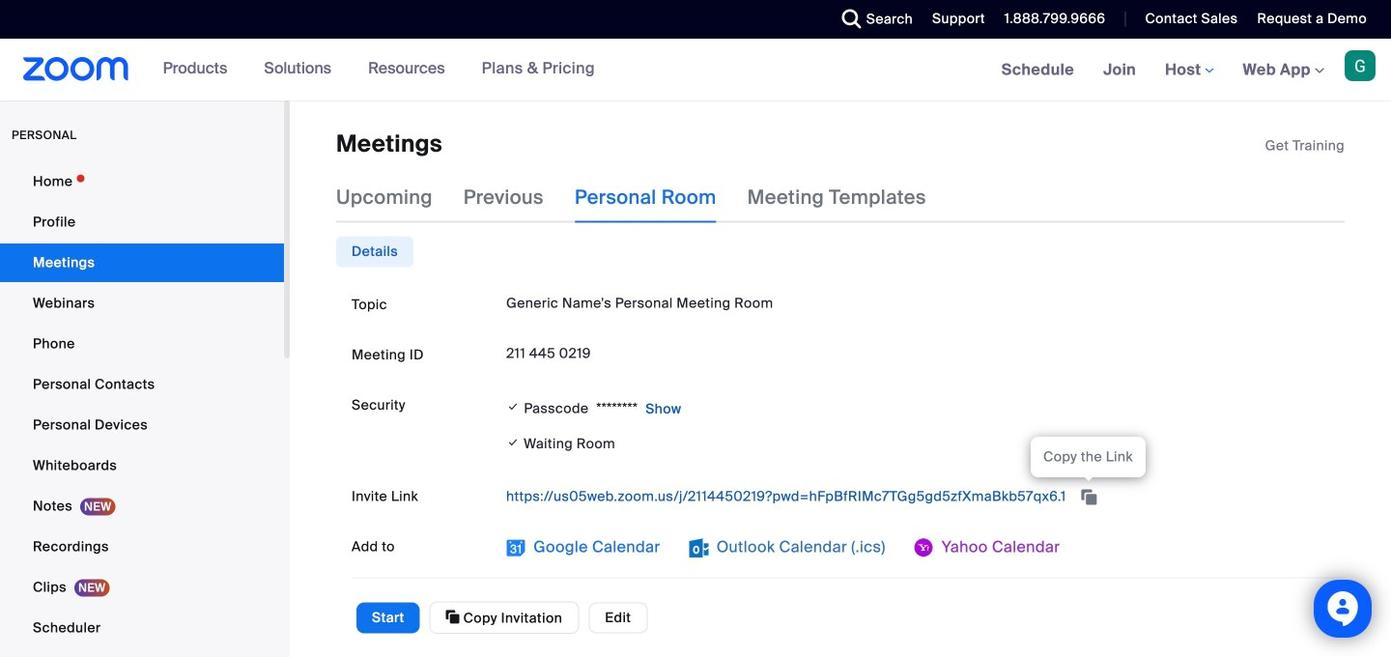 Task type: vqa. For each thing, say whether or not it's contained in the screenshot.
Tabs of all notes page tab list
no



Task type: locate. For each thing, give the bounding box(es) containing it.
add to google calendar image
[[506, 538, 526, 558]]

add to yahoo calendar image
[[915, 538, 934, 558]]

add to outlook calendar (.ics) image
[[690, 538, 709, 558]]

tab
[[336, 236, 414, 267]]

tab list
[[336, 236, 414, 267]]

banner
[[0, 39, 1392, 102]]

0 vertical spatial checked image
[[506, 397, 520, 417]]

meetings navigation
[[988, 39, 1392, 102]]

1 vertical spatial checked image
[[506, 432, 520, 453]]

copy image
[[446, 608, 460, 626]]

application
[[1266, 136, 1345, 156]]

checked image
[[506, 397, 520, 417], [506, 432, 520, 453]]



Task type: describe. For each thing, give the bounding box(es) containing it.
zoom logo image
[[23, 57, 129, 81]]

copy url image
[[1080, 491, 1099, 504]]

tabs of meeting tab list
[[336, 172, 958, 223]]

profile picture image
[[1345, 50, 1376, 81]]

personal menu menu
[[0, 162, 284, 657]]

1 checked image from the top
[[506, 397, 520, 417]]

2 checked image from the top
[[506, 432, 520, 453]]

product information navigation
[[148, 39, 610, 101]]



